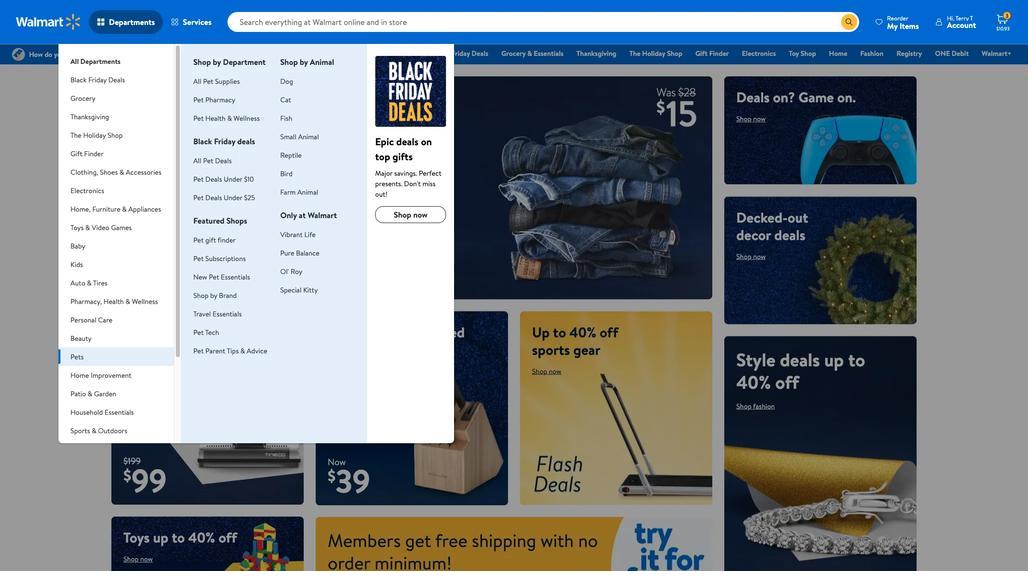 Task type: describe. For each thing, give the bounding box(es) containing it.
& left video
[[85, 223, 90, 232]]

animal for small animal
[[298, 132, 319, 141]]

fashion
[[753, 402, 775, 411]]

personal care
[[70, 315, 113, 325]]

Search search field
[[228, 12, 859, 32]]

fashion
[[861, 48, 884, 58]]

by for animal
[[300, 56, 308, 67]]

toys up to 40% off
[[123, 528, 237, 548]]

all pet deals link
[[193, 156, 232, 165]]

pure balance link
[[280, 248, 320, 258]]

video
[[92, 223, 109, 232]]

sports
[[532, 340, 570, 360]]

pet for pet parent tips & advice
[[193, 346, 204, 356]]

now down don't
[[413, 209, 428, 220]]

brand
[[219, 291, 237, 300]]

by for brand
[[210, 291, 217, 300]]

ol'
[[280, 267, 289, 276]]

are
[[402, 323, 421, 342]]

gift finder for gift finder dropdown button
[[70, 149, 104, 158]]

3
[[1006, 11, 1009, 20]]

shop by brand link
[[193, 291, 237, 300]]

walmart image
[[16, 14, 81, 30]]

essentials down "brand"
[[213, 309, 242, 319]]

black friday deals link
[[429, 48, 493, 59]]

featured
[[193, 215, 225, 226]]

home for home
[[829, 48, 848, 58]]

shipping
[[472, 528, 536, 553]]

home for home deals up to 30% off
[[123, 227, 171, 252]]

pet tech
[[193, 328, 219, 337]]

friday for black friday deals dropdown button
[[88, 75, 107, 84]]

toys & video games
[[70, 223, 132, 232]]

travel
[[193, 309, 211, 319]]

shop inside the holiday shop dropdown button
[[108, 130, 123, 140]]

electronics button
[[58, 181, 174, 200]]

tech
[[205, 328, 219, 337]]

vibrant life
[[280, 230, 316, 239]]

clothing, shoes & accessories
[[70, 167, 161, 177]]

now for up to 40% off sports gear
[[549, 367, 562, 376]]

off inside style deals up to 40% off
[[776, 370, 799, 395]]

walmart
[[308, 210, 337, 221]]

up for style deals up to 40% off
[[824, 347, 844, 372]]

style
[[737, 347, 776, 372]]

the holiday shop for the holiday shop link on the right top
[[630, 48, 683, 58]]

decor
[[737, 225, 771, 245]]

black friday deals for black friday deals link
[[433, 48, 488, 58]]

household
[[70, 407, 103, 417]]

& right patio
[[88, 389, 92, 399]]

household essentials button
[[58, 403, 174, 422]]

sports & outdoors
[[70, 426, 127, 436]]

departments inside dropdown button
[[109, 16, 155, 27]]

bird
[[280, 169, 293, 178]]

shop now for save big!
[[336, 275, 365, 285]]

tech
[[156, 87, 184, 107]]

decor
[[98, 444, 117, 454]]

home, furniture & appliances
[[70, 204, 161, 214]]

dog
[[280, 76, 293, 86]]

& left tires
[[87, 278, 92, 288]]

$199 $ 99
[[123, 455, 167, 503]]

health for pharmacy,
[[104, 297, 124, 306]]

0 vertical spatial animal
[[310, 56, 334, 67]]

savings.
[[394, 168, 417, 178]]

electronics for electronics 'dropdown button'
[[70, 186, 104, 195]]

pet pharmacy
[[193, 95, 235, 104]]

pet right new
[[209, 272, 219, 282]]

pet for pet gift finder
[[193, 235, 204, 245]]

pet gift finder
[[193, 235, 236, 245]]

pet subscriptions link
[[193, 254, 246, 263]]

2 vertical spatial friday
[[214, 136, 235, 147]]

off inside "home deals up to 30% off"
[[123, 272, 147, 297]]

finder for the gift finder link
[[709, 48, 729, 58]]

pet parent tips & advice link
[[193, 346, 267, 356]]

now for toys up to 40% off
[[140, 555, 153, 564]]

pet gift finder link
[[193, 235, 236, 245]]

the for the holiday shop dropdown button
[[70, 130, 81, 140]]

pharmacy
[[205, 95, 235, 104]]

now $ 39
[[328, 456, 370, 503]]

care
[[98, 315, 113, 325]]

gift finder link
[[691, 48, 734, 59]]

shop now link for up to 40% off sports gear
[[532, 367, 562, 376]]

grocery for grocery & essentials
[[501, 48, 526, 58]]

deals on? game on.
[[737, 87, 856, 107]]

holiday for the holiday shop link on the right top
[[642, 48, 665, 58]]

subscriptions
[[205, 254, 246, 263]]

deals for home deals up to 30% off
[[175, 227, 215, 252]]

thanksgiving button
[[58, 107, 174, 126]]

kids
[[70, 260, 83, 269]]

farm
[[280, 187, 296, 197]]

pets image
[[375, 56, 446, 127]]

services
[[183, 16, 212, 27]]

pet for pet deals under $25
[[193, 193, 204, 202]]

fish link
[[280, 113, 292, 123]]

to inside style deals up to 40% off
[[849, 347, 865, 372]]

pure
[[280, 248, 294, 258]]

reorder my items
[[887, 14, 919, 31]]

cat link
[[280, 95, 291, 104]]

under for $25
[[224, 193, 242, 202]]

shop now for up to 40% off sports gear
[[532, 367, 562, 376]]

roy
[[291, 267, 302, 276]]

items
[[900, 20, 919, 31]]

deals inside the decked-out decor deals
[[774, 225, 806, 245]]

shop inside the holiday shop link
[[667, 48, 683, 58]]

bird link
[[280, 169, 293, 178]]

now for deals on? game on.
[[753, 114, 766, 124]]

40% inside style deals up to 40% off
[[737, 370, 771, 395]]

now for decked-out decor deals
[[753, 252, 766, 261]]

sports
[[70, 426, 90, 436]]

& down "auto & tires" dropdown button
[[126, 297, 130, 306]]

shop now for decked-out decor deals
[[737, 252, 766, 261]]

reorder
[[887, 14, 909, 22]]

outdoors
[[98, 426, 127, 436]]

reptile link
[[280, 150, 302, 160]]

walmart+
[[982, 48, 1012, 58]]

one
[[935, 48, 950, 58]]

search icon image
[[845, 18, 853, 26]]

to inside up to 40% off sports gear
[[553, 323, 566, 342]]

with
[[541, 528, 574, 553]]

1 horizontal spatial up
[[153, 528, 168, 548]]

pet for pet tech
[[193, 328, 204, 337]]

black for black friday deals link
[[433, 48, 450, 58]]

Walmart Site-Wide search field
[[228, 12, 859, 32]]

shop now link for save big!
[[328, 272, 373, 288]]

$ for 99
[[123, 464, 131, 487]]

finder for gift finder dropdown button
[[84, 149, 104, 158]]

free
[[435, 528, 468, 553]]

shop now link for toys up to 40% off
[[123, 555, 153, 564]]

essentials up "brand"
[[221, 272, 250, 282]]

wellness for pharmacy, health & wellness
[[132, 297, 158, 306]]

on
[[421, 134, 432, 148]]

home for home improvement
[[70, 371, 89, 380]]

supplies inside seasonal decor & party supplies
[[70, 455, 95, 465]]

shop by animal
[[280, 56, 334, 67]]

up for home deals up to 30% off
[[123, 250, 143, 275]]

$ for 39
[[328, 465, 336, 487]]

home,
[[70, 204, 91, 214]]

special kitty link
[[280, 285, 318, 295]]

now for high tech gifts, huge savings
[[140, 131, 153, 141]]

holiday for the holiday shop dropdown button
[[83, 130, 106, 140]]

shop fashion
[[737, 402, 775, 411]]

shop now for toys up to 40% off
[[123, 555, 153, 564]]

shop now link for deals on? game on.
[[737, 114, 766, 124]]

to inside "home deals up to 30% off"
[[148, 250, 164, 275]]

all pet supplies
[[193, 76, 240, 86]]

was dollar $199, now dollar 99 group
[[111, 455, 167, 505]]

deals for home deals are served
[[368, 323, 399, 342]]

baby
[[70, 241, 85, 251]]

pets button
[[58, 348, 174, 366]]

$25
[[244, 193, 255, 202]]

patio
[[70, 389, 86, 399]]

garden
[[94, 389, 116, 399]]



Task type: vqa. For each thing, say whether or not it's contained in the screenshot.
'Low' to the left
no



Task type: locate. For each thing, give the bounding box(es) containing it.
health down "auto & tires" dropdown button
[[104, 297, 124, 306]]

pet for pet subscriptions
[[193, 254, 204, 263]]

0 vertical spatial supplies
[[215, 76, 240, 86]]

friday
[[451, 48, 470, 58], [88, 75, 107, 84], [214, 136, 235, 147]]

deals inside epic deals on top gifts major savings. perfect presents. don't miss out!
[[396, 134, 419, 148]]

grocery inside dropdown button
[[70, 93, 95, 103]]

shop now for high tech gifts, huge savings
[[123, 131, 153, 141]]

pet down all pet deals
[[193, 174, 204, 184]]

shop
[[667, 48, 683, 58], [801, 48, 816, 58], [193, 56, 211, 67], [280, 56, 298, 67], [737, 114, 752, 124], [108, 130, 123, 140], [123, 131, 139, 141], [394, 209, 411, 220], [737, 252, 752, 261], [336, 275, 351, 285], [193, 291, 209, 300], [123, 304, 139, 314], [532, 367, 547, 376], [737, 402, 752, 411], [123, 555, 139, 564]]

advice
[[247, 346, 267, 356]]

pets
[[70, 352, 84, 362]]

0 horizontal spatial gift
[[70, 149, 82, 158]]

now down toys up to 40% off
[[140, 555, 153, 564]]

shoes
[[100, 167, 118, 177]]

& down pharmacy
[[227, 113, 232, 123]]

farm animal link
[[280, 187, 318, 197]]

gift finder for the gift finder link
[[696, 48, 729, 58]]

0 horizontal spatial up
[[123, 250, 143, 275]]

pet left gift
[[193, 235, 204, 245]]

by for department
[[213, 56, 221, 67]]

black friday deals
[[433, 48, 488, 58], [70, 75, 125, 84]]

on?
[[773, 87, 795, 107]]

gift for gift finder dropdown button
[[70, 149, 82, 158]]

deals for style deals up to 40% off
[[780, 347, 820, 372]]

all departments
[[70, 56, 121, 66]]

& right shoes
[[120, 167, 124, 177]]

2 vertical spatial black
[[193, 136, 212, 147]]

the
[[630, 48, 641, 58], [70, 130, 81, 140]]

grocery down black friday deals dropdown button
[[70, 93, 95, 103]]

departments
[[109, 16, 155, 27], [80, 56, 121, 66]]

1 horizontal spatial thanksgiving
[[577, 48, 617, 58]]

0 vertical spatial gift
[[696, 48, 708, 58]]

2 vertical spatial all
[[193, 156, 201, 165]]

shop inside toy shop link
[[801, 48, 816, 58]]

1 horizontal spatial black friday deals
[[433, 48, 488, 58]]

save
[[328, 217, 392, 262]]

don't
[[404, 179, 421, 188]]

up
[[123, 250, 143, 275], [824, 347, 844, 372], [153, 528, 168, 548]]

health inside dropdown button
[[104, 297, 124, 306]]

1 horizontal spatial toys
[[123, 528, 150, 548]]

all pet deals
[[193, 156, 232, 165]]

under for $10
[[224, 174, 242, 184]]

shop now link for decked-out decor deals
[[737, 252, 766, 261]]

0 vertical spatial all
[[70, 56, 79, 66]]

health down pet pharmacy link
[[205, 113, 226, 123]]

now down sports
[[549, 367, 562, 376]]

the right thanksgiving link
[[630, 48, 641, 58]]

2 vertical spatial 40%
[[188, 528, 215, 548]]

pet up pet deals under $10
[[203, 156, 213, 165]]

now
[[753, 114, 766, 124], [140, 131, 153, 141], [413, 209, 428, 220], [753, 252, 766, 261], [353, 275, 365, 285], [140, 304, 153, 314], [549, 367, 562, 376], [140, 555, 153, 564]]

all departments link
[[58, 44, 174, 70]]

1 vertical spatial friday
[[88, 75, 107, 84]]

parent
[[205, 346, 225, 356]]

friday for black friday deals link
[[451, 48, 470, 58]]

0 vertical spatial the holiday shop
[[630, 48, 683, 58]]

shop now
[[737, 114, 766, 124], [123, 131, 153, 141], [394, 209, 428, 220], [737, 252, 766, 261], [336, 275, 365, 285], [123, 304, 153, 314], [532, 367, 562, 376], [123, 555, 153, 564]]

pet health & wellness
[[193, 113, 260, 123]]

now down deals on? game on.
[[753, 114, 766, 124]]

supplies up 'huge'
[[215, 76, 240, 86]]

gift inside dropdown button
[[70, 149, 82, 158]]

departments up black friday deals dropdown button
[[80, 56, 121, 66]]

black inside black friday deals dropdown button
[[70, 75, 87, 84]]

shop now for home deals up to 30% off
[[123, 304, 153, 314]]

pet for pet deals under $10
[[193, 174, 204, 184]]

essentials down patio & garden dropdown button
[[105, 407, 134, 417]]

0 vertical spatial holiday
[[642, 48, 665, 58]]

black for black friday deals dropdown button
[[70, 75, 87, 84]]

1 vertical spatial animal
[[298, 132, 319, 141]]

small
[[280, 132, 296, 141]]

electronics inside 'dropdown button'
[[70, 186, 104, 195]]

life
[[304, 230, 316, 239]]

& left "party"
[[119, 444, 123, 454]]

home inside dropdown button
[[70, 371, 89, 380]]

0 vertical spatial electronics
[[742, 48, 776, 58]]

black inside black friday deals link
[[433, 48, 450, 58]]

1 vertical spatial departments
[[80, 56, 121, 66]]

decked-out decor deals
[[737, 208, 808, 245]]

balance
[[296, 248, 320, 258]]

0 horizontal spatial friday
[[88, 75, 107, 84]]

gift for the gift finder link
[[696, 48, 708, 58]]

health for pet
[[205, 113, 226, 123]]

pet subscriptions
[[193, 254, 246, 263]]

& right furniture at top left
[[122, 204, 127, 214]]

only at walmart
[[280, 210, 337, 221]]

fashion link
[[856, 48, 888, 59]]

1 horizontal spatial grocery
[[501, 48, 526, 58]]

now down the save
[[353, 275, 365, 285]]

new
[[193, 272, 207, 282]]

thanksgiving for thanksgiving link
[[577, 48, 617, 58]]

holiday inside the holiday shop link
[[642, 48, 665, 58]]

deals for epic deals on top gifts major savings. perfect presents. don't miss out!
[[396, 134, 419, 148]]

2 horizontal spatial friday
[[451, 48, 470, 58]]

1 horizontal spatial gift
[[696, 48, 708, 58]]

gift finder button
[[58, 144, 174, 163]]

0 horizontal spatial $
[[123, 464, 131, 487]]

friday inside black friday deals link
[[451, 48, 470, 58]]

all up pet deals under $10
[[193, 156, 201, 165]]

perfect
[[419, 168, 442, 178]]

at
[[299, 210, 306, 221]]

shop now link for home deals up to 30% off
[[123, 304, 153, 314]]

1 vertical spatial electronics
[[70, 186, 104, 195]]

shop by department
[[193, 56, 266, 67]]

the up clothing,
[[70, 130, 81, 140]]

1 vertical spatial all
[[193, 76, 201, 86]]

account
[[947, 19, 976, 30]]

the for the holiday shop link on the right top
[[630, 48, 641, 58]]

1 horizontal spatial finder
[[709, 48, 729, 58]]

pet for pet pharmacy
[[193, 95, 204, 104]]

0 horizontal spatial 40%
[[188, 528, 215, 548]]

black friday deals inside dropdown button
[[70, 75, 125, 84]]

2 vertical spatial animal
[[297, 187, 318, 197]]

1 horizontal spatial health
[[205, 113, 226, 123]]

0 horizontal spatial thanksgiving
[[70, 112, 109, 121]]

home improvement button
[[58, 366, 174, 385]]

gift
[[205, 235, 216, 245]]

essentials down search search field
[[534, 48, 564, 58]]

deals down pet health & wellness link
[[237, 136, 255, 147]]

0 horizontal spatial holiday
[[83, 130, 106, 140]]

1 horizontal spatial holiday
[[642, 48, 665, 58]]

1 vertical spatial the holiday shop
[[70, 130, 123, 140]]

1 vertical spatial the
[[70, 130, 81, 140]]

pet left parent
[[193, 346, 204, 356]]

0 horizontal spatial supplies
[[70, 455, 95, 465]]

toy shop
[[789, 48, 816, 58]]

2 horizontal spatial black
[[433, 48, 450, 58]]

off inside up to 40% off sports gear
[[600, 323, 618, 342]]

1 horizontal spatial black
[[193, 136, 212, 147]]

40%
[[570, 323, 597, 342], [737, 370, 771, 395], [188, 528, 215, 548]]

essentials inside dropdown button
[[105, 407, 134, 417]]

deals inside black friday deals link
[[472, 48, 488, 58]]

miss
[[423, 179, 436, 188]]

pet parent tips & advice
[[193, 346, 267, 356]]

minimum!
[[375, 551, 452, 572]]

shop now for deals on? game on.
[[737, 114, 766, 124]]

finder left electronics link
[[709, 48, 729, 58]]

deals left are
[[368, 323, 399, 342]]

0 horizontal spatial the
[[70, 130, 81, 140]]

department
[[223, 56, 266, 67]]

1 horizontal spatial 40%
[[570, 323, 597, 342]]

now down 'decor'
[[753, 252, 766, 261]]

1 horizontal spatial wellness
[[234, 113, 260, 123]]

& right sports
[[92, 426, 96, 436]]

gift finder up clothing,
[[70, 149, 104, 158]]

& down walmart site-wide search field
[[528, 48, 532, 58]]

deals down featured
[[175, 227, 215, 252]]

0 horizontal spatial finder
[[84, 149, 104, 158]]

0 vertical spatial 40%
[[570, 323, 597, 342]]

wellness for pet health & wellness
[[234, 113, 260, 123]]

0 vertical spatial black
[[433, 48, 450, 58]]

pet up featured
[[193, 193, 204, 202]]

0 vertical spatial gift finder
[[696, 48, 729, 58]]

thanksgiving inside dropdown button
[[70, 112, 109, 121]]

0 vertical spatial thanksgiving
[[577, 48, 617, 58]]

party
[[125, 444, 141, 454]]

seasonal decor & party supplies
[[70, 444, 141, 465]]

gift right the holiday shop link on the right top
[[696, 48, 708, 58]]

deals inside style deals up to 40% off
[[780, 347, 820, 372]]

finder up clothing,
[[84, 149, 104, 158]]

deals right style
[[780, 347, 820, 372]]

special
[[280, 285, 302, 295]]

$
[[123, 464, 131, 487], [328, 465, 336, 487]]

black friday deals for black friday deals dropdown button
[[70, 75, 125, 84]]

holiday inside the holiday shop dropdown button
[[83, 130, 106, 140]]

1 vertical spatial toys
[[123, 528, 150, 548]]

0 horizontal spatial gift finder
[[70, 149, 104, 158]]

the inside dropdown button
[[70, 130, 81, 140]]

toys
[[70, 223, 84, 232], [123, 528, 150, 548]]

0 horizontal spatial black
[[70, 75, 87, 84]]

gift up clothing,
[[70, 149, 82, 158]]

$10.93
[[997, 25, 1010, 32]]

1 vertical spatial holiday
[[83, 130, 106, 140]]

0 vertical spatial departments
[[109, 16, 155, 27]]

1 vertical spatial under
[[224, 193, 242, 202]]

grocery & essentials
[[501, 48, 564, 58]]

0 vertical spatial up
[[123, 250, 143, 275]]

grocery for grocery
[[70, 93, 95, 103]]

all for black
[[193, 156, 201, 165]]

wellness inside dropdown button
[[132, 297, 158, 306]]

sports & outdoors button
[[58, 422, 174, 440]]

40% inside up to 40% off sports gear
[[570, 323, 597, 342]]

improvement
[[91, 371, 131, 380]]

0 horizontal spatial toys
[[70, 223, 84, 232]]

39
[[336, 459, 370, 503]]

1 horizontal spatial supplies
[[215, 76, 240, 86]]

0 vertical spatial the
[[630, 48, 641, 58]]

2 under from the top
[[224, 193, 242, 202]]

all for shop
[[193, 76, 201, 86]]

1 vertical spatial health
[[104, 297, 124, 306]]

toys inside toys & video games dropdown button
[[70, 223, 84, 232]]

gifts,
[[187, 87, 219, 107]]

animal for farm animal
[[297, 187, 318, 197]]

1 vertical spatial gift
[[70, 149, 82, 158]]

1 vertical spatial black
[[70, 75, 87, 84]]

& inside 'dropdown button'
[[120, 167, 124, 177]]

1 vertical spatial finder
[[84, 149, 104, 158]]

thanksgiving link
[[572, 48, 621, 59]]

& right tips
[[240, 346, 245, 356]]

2 horizontal spatial 40%
[[737, 370, 771, 395]]

now down "auto & tires" dropdown button
[[140, 304, 153, 314]]

1 horizontal spatial $
[[328, 465, 336, 487]]

1 horizontal spatial friday
[[214, 136, 235, 147]]

pet down the gifts,
[[193, 113, 204, 123]]

appliances
[[128, 204, 161, 214]]

0 horizontal spatial electronics
[[70, 186, 104, 195]]

dog link
[[280, 76, 293, 86]]

1 horizontal spatial the
[[630, 48, 641, 58]]

deals inside "home deals up to 30% off"
[[175, 227, 215, 252]]

registry link
[[892, 48, 927, 59]]

1 vertical spatial black friday deals
[[70, 75, 125, 84]]

gift finder inside dropdown button
[[70, 149, 104, 158]]

under left $10
[[224, 174, 242, 184]]

shops
[[226, 215, 247, 226]]

tips
[[227, 346, 239, 356]]

electronics for electronics link
[[742, 48, 776, 58]]

gift finder
[[696, 48, 729, 58], [70, 149, 104, 158]]

electronics left toy
[[742, 48, 776, 58]]

up inside style deals up to 40% off
[[824, 347, 844, 372]]

savings
[[123, 105, 168, 124]]

shop by brand
[[193, 291, 237, 300]]

0 vertical spatial under
[[224, 174, 242, 184]]

the holiday shop for the holiday shop dropdown button
[[70, 130, 123, 140]]

seasonal
[[70, 444, 97, 454]]

decked-
[[737, 208, 788, 227]]

friday inside black friday deals dropdown button
[[88, 75, 107, 84]]

1 vertical spatial 40%
[[737, 370, 771, 395]]

2 horizontal spatial up
[[824, 347, 844, 372]]

1 vertical spatial gift finder
[[70, 149, 104, 158]]

1 vertical spatial up
[[824, 347, 844, 372]]

grocery down walmart site-wide search field
[[501, 48, 526, 58]]

under left '$25'
[[224, 193, 242, 202]]

members get free shipping with no order minimum!
[[328, 528, 598, 572]]

0 horizontal spatial black friday deals
[[70, 75, 125, 84]]

no
[[578, 528, 598, 553]]

gift finder left electronics link
[[696, 48, 729, 58]]

up inside "home deals up to 30% off"
[[123, 250, 143, 275]]

now dollar 39 null group
[[316, 456, 370, 506]]

pharmacy,
[[70, 297, 102, 306]]

0 vertical spatial black friday deals
[[433, 48, 488, 58]]

departments up all departments link at the top
[[109, 16, 155, 27]]

toys for toys & video games
[[70, 223, 84, 232]]

by
[[213, 56, 221, 67], [300, 56, 308, 67], [210, 291, 217, 300]]

essentials
[[534, 48, 564, 58], [221, 272, 250, 282], [213, 309, 242, 319], [105, 407, 134, 417]]

pet up the gifts,
[[203, 76, 213, 86]]

0 vertical spatial toys
[[70, 223, 84, 232]]

the holiday shop inside dropdown button
[[70, 130, 123, 140]]

pet for pet health & wellness
[[193, 113, 204, 123]]

deals inside black friday deals dropdown button
[[108, 75, 125, 84]]

home for home deals are served
[[328, 323, 364, 342]]

1 vertical spatial wellness
[[132, 297, 158, 306]]

0 vertical spatial grocery
[[501, 48, 526, 58]]

the holiday shop
[[630, 48, 683, 58], [70, 130, 123, 140]]

1 vertical spatial grocery
[[70, 93, 95, 103]]

supplies down seasonal
[[70, 455, 95, 465]]

home improvement
[[70, 371, 131, 380]]

0 vertical spatial health
[[205, 113, 226, 123]]

1 under from the top
[[224, 174, 242, 184]]

pet left pharmacy
[[193, 95, 204, 104]]

1 horizontal spatial electronics
[[742, 48, 776, 58]]

& inside seasonal decor & party supplies
[[119, 444, 123, 454]]

finder inside dropdown button
[[84, 149, 104, 158]]

electronics down clothing,
[[70, 186, 104, 195]]

huge
[[222, 87, 252, 107]]

finder
[[218, 235, 236, 245]]

pet left tech on the bottom left of page
[[193, 328, 204, 337]]

deals right 'decor'
[[774, 225, 806, 245]]

seasonal decor & party supplies button
[[58, 440, 174, 469]]

now for save big!
[[353, 275, 365, 285]]

toys for toys up to 40% off
[[123, 528, 150, 548]]

t
[[970, 14, 973, 22]]

0 vertical spatial wellness
[[234, 113, 260, 123]]

now down savings
[[140, 131, 153, 141]]

0 horizontal spatial wellness
[[132, 297, 158, 306]]

0 horizontal spatial grocery
[[70, 93, 95, 103]]

small animal
[[280, 132, 319, 141]]

1 vertical spatial supplies
[[70, 455, 95, 465]]

tires
[[93, 278, 107, 288]]

wellness down "auto & tires" dropdown button
[[132, 297, 158, 306]]

vibrant
[[280, 230, 303, 239]]

all up black friday deals dropdown button
[[70, 56, 79, 66]]

shop now link for high tech gifts, huge savings
[[123, 131, 153, 141]]

home inside "home deals up to 30% off"
[[123, 227, 171, 252]]

deals up gifts
[[396, 134, 419, 148]]

$ inside $199 $ 99
[[123, 464, 131, 487]]

shop fashion link
[[737, 402, 775, 411]]

0 vertical spatial friday
[[451, 48, 470, 58]]

thanksgiving for thanksgiving dropdown button
[[70, 112, 109, 121]]

0 vertical spatial finder
[[709, 48, 729, 58]]

1 horizontal spatial gift finder
[[696, 48, 729, 58]]

2 vertical spatial up
[[153, 528, 168, 548]]

1 vertical spatial thanksgiving
[[70, 112, 109, 121]]

only
[[280, 210, 297, 221]]

now for home deals up to 30% off
[[140, 304, 153, 314]]

all up the gifts,
[[193, 76, 201, 86]]

vibrant life link
[[280, 230, 316, 239]]

top
[[375, 149, 390, 163]]

1 horizontal spatial the holiday shop
[[630, 48, 683, 58]]

0 horizontal spatial health
[[104, 297, 124, 306]]

registry
[[897, 48, 922, 58]]

$ inside now $ 39
[[328, 465, 336, 487]]

0 horizontal spatial the holiday shop
[[70, 130, 123, 140]]

pet up new
[[193, 254, 204, 263]]

wellness down 'huge'
[[234, 113, 260, 123]]



